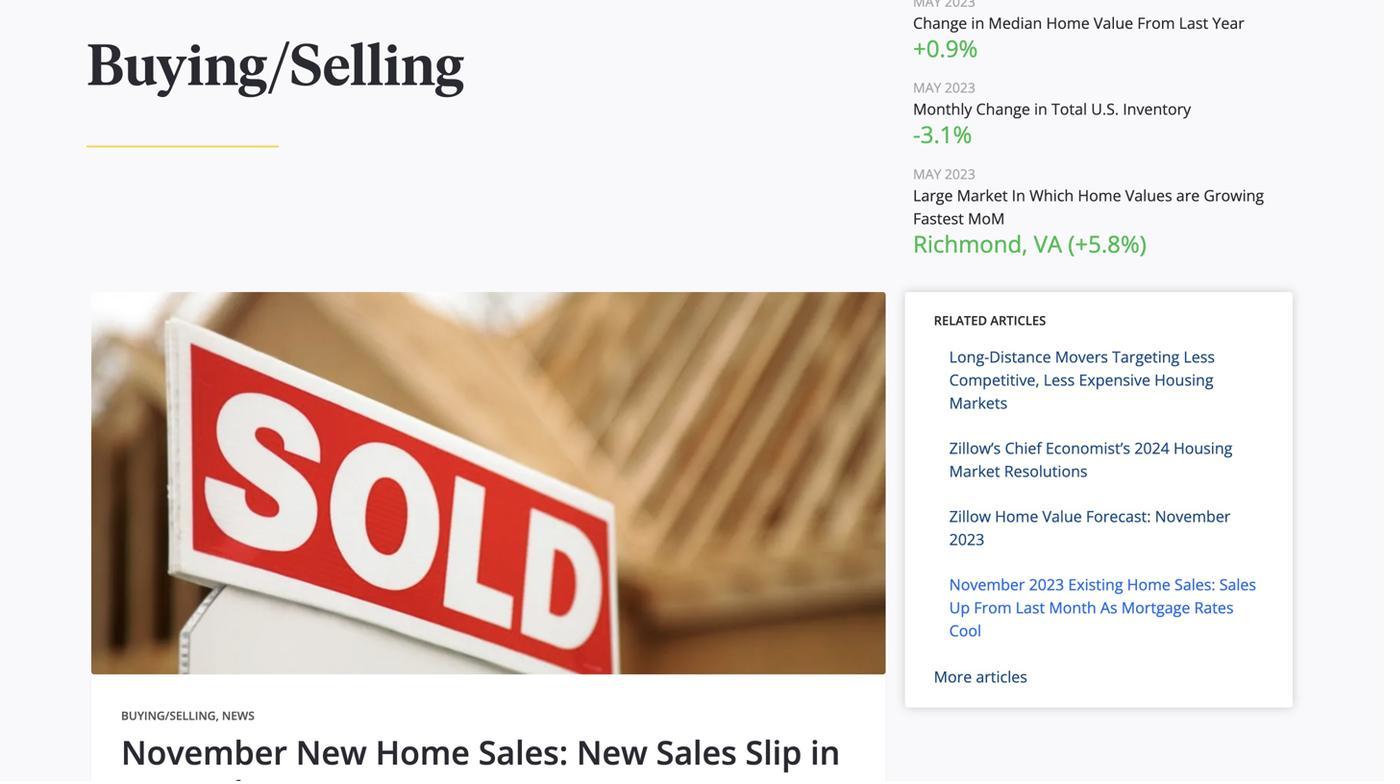 Task type: describe. For each thing, give the bounding box(es) containing it.
which
[[1029, 185, 1074, 206]]

home inside may 2023 large market in which home values are growing fastest mom richmond, va (+5.8%)
[[1078, 185, 1121, 206]]

u.s.
[[1091, 99, 1119, 119]]

2023 inside zillow home value forecast: november 2023
[[949, 529, 984, 550]]

news link
[[222, 708, 255, 724]]

more articles
[[934, 667, 1027, 687]]

existing
[[1068, 574, 1123, 595]]

home inside buying/selling , news november new home sales: new sales slip in november
[[375, 730, 470, 775]]

buying/selling for buying/selling , news november new home sales: new sales slip in november
[[121, 708, 216, 724]]

november new home sales: new sales slip in november link
[[121, 730, 856, 781]]

from inside change in median home value from last year +0.9%
[[1137, 12, 1175, 33]]

sales: inside buying/selling , news november new home sales: new sales slip in november
[[478, 730, 568, 775]]

more
[[934, 667, 972, 687]]

month
[[1049, 598, 1096, 618]]

up
[[949, 598, 970, 618]]

articles
[[976, 667, 1027, 687]]

zillow's chief economist's 2024 housing market resolutions link
[[949, 438, 1232, 482]]

cool
[[949, 621, 981, 641]]

may 2023 large market in which home values are growing fastest mom richmond, va (+5.8%)
[[913, 165, 1264, 259]]

zillow
[[949, 506, 991, 527]]

2023 for -
[[945, 78, 975, 97]]

news
[[222, 708, 255, 724]]

long-
[[949, 347, 989, 367]]

housing inside long-distance movers targeting less competitive, less expensive housing markets
[[1154, 370, 1213, 390]]

november inside zillow home value forecast: november 2023
[[1155, 506, 1231, 527]]

value inside change in median home value from last year +0.9%
[[1094, 12, 1133, 33]]

rates
[[1194, 598, 1234, 618]]

year
[[1212, 12, 1244, 33]]

2023 for are
[[945, 165, 975, 183]]

1 new from the left
[[296, 730, 367, 775]]

,
[[216, 708, 219, 724]]

movers
[[1055, 347, 1108, 367]]

2 new from the left
[[577, 730, 648, 775]]

value inside zillow home value forecast: november 2023
[[1042, 506, 1082, 527]]

buying/selling for buying/selling
[[87, 30, 464, 100]]

median
[[988, 12, 1042, 33]]

2023 for last
[[1029, 574, 1064, 595]]

home inside zillow home value forecast: november 2023
[[995, 506, 1038, 527]]

forecast:
[[1086, 506, 1151, 527]]

more articles link
[[934, 667, 1027, 687]]

change inside may 2023 monthly change in total u.s. inventory -3.1%
[[976, 99, 1030, 119]]

long-distance movers targeting less competitive, less expensive housing markets
[[949, 347, 1215, 413]]

fastest
[[913, 208, 964, 229]]

va
[[1034, 228, 1062, 259]]

zillow's chief economist's 2024 housing market resolutions
[[949, 438, 1232, 482]]

inventory
[[1123, 99, 1191, 119]]

-
[[913, 119, 920, 150]]

mortgage
[[1121, 598, 1190, 618]]

total
[[1051, 99, 1087, 119]]

zillow's
[[949, 438, 1001, 459]]

zillow home value forecast: november 2023 link
[[949, 506, 1231, 550]]



Task type: vqa. For each thing, say whether or not it's contained in the screenshot.
Save this home image to the bottom
no



Task type: locate. For each thing, give the bounding box(es) containing it.
sales: inside november 2023 existing home sales: sales up from last month as mortgage rates cool
[[1175, 574, 1215, 595]]

0 horizontal spatial sales
[[656, 730, 737, 775]]

0 vertical spatial sales:
[[1175, 574, 1215, 595]]

change left median
[[913, 12, 967, 33]]

growing
[[1204, 185, 1264, 206]]

last inside change in median home value from last year +0.9%
[[1179, 12, 1208, 33]]

housing down the targeting at the top
[[1154, 370, 1213, 390]]

less right the targeting at the top
[[1184, 347, 1215, 367]]

in left median
[[971, 12, 984, 33]]

1 vertical spatial last
[[1016, 598, 1045, 618]]

in right the slip
[[810, 730, 840, 775]]

home
[[1046, 12, 1090, 33], [1078, 185, 1121, 206], [995, 506, 1038, 527], [1127, 574, 1171, 595], [375, 730, 470, 775]]

1 vertical spatial change
[[976, 99, 1030, 119]]

1 horizontal spatial less
[[1184, 347, 1215, 367]]

1 vertical spatial sales:
[[478, 730, 568, 775]]

as
[[1100, 598, 1117, 618]]

richmond,
[[913, 228, 1028, 259]]

related articles
[[934, 312, 1046, 329]]

1 horizontal spatial change
[[976, 99, 1030, 119]]

related
[[934, 312, 987, 329]]

from
[[1137, 12, 1175, 33], [974, 598, 1012, 618]]

0 vertical spatial less
[[1184, 347, 1215, 367]]

1 horizontal spatial value
[[1094, 12, 1133, 33]]

housing
[[1154, 370, 1213, 390], [1173, 438, 1232, 459]]

sales
[[1219, 574, 1256, 595], [656, 730, 737, 775]]

1 horizontal spatial from
[[1137, 12, 1175, 33]]

in inside may 2023 monthly change in total u.s. inventory -3.1%
[[1034, 99, 1047, 119]]

0 horizontal spatial change
[[913, 12, 967, 33]]

are
[[1176, 185, 1200, 206]]

home inside change in median home value from last year +0.9%
[[1046, 12, 1090, 33]]

2023 inside may 2023 large market in which home values are growing fastest mom richmond, va (+5.8%)
[[945, 165, 975, 183]]

sales inside buying/selling , news november new home sales: new sales slip in november
[[656, 730, 737, 775]]

0 horizontal spatial from
[[974, 598, 1012, 618]]

0 horizontal spatial sales:
[[478, 730, 568, 775]]

buying/selling , news november new home sales: new sales slip in november
[[121, 708, 840, 781]]

market
[[957, 185, 1008, 206], [949, 461, 1000, 482]]

last inside november 2023 existing home sales: sales up from last month as mortgage rates cool
[[1016, 598, 1045, 618]]

slip
[[745, 730, 802, 775]]

distance
[[989, 347, 1051, 367]]

market inside zillow's chief economist's 2024 housing market resolutions
[[949, 461, 1000, 482]]

from left year
[[1137, 12, 1175, 33]]

housing right 2024
[[1173, 438, 1232, 459]]

value up u.s.
[[1094, 12, 1133, 33]]

2 may from the top
[[913, 165, 941, 183]]

may
[[913, 78, 941, 97], [913, 165, 941, 183]]

1 vertical spatial value
[[1042, 506, 1082, 527]]

resolutions
[[1004, 461, 1087, 482]]

in inside change in median home value from last year +0.9%
[[971, 12, 984, 33]]

2023 inside november 2023 existing home sales: sales up from last month as mortgage rates cool
[[1029, 574, 1064, 595]]

value
[[1094, 12, 1133, 33], [1042, 506, 1082, 527]]

market down "zillow's"
[[949, 461, 1000, 482]]

1 vertical spatial less
[[1043, 370, 1075, 390]]

zillow home value forecast: november 2023
[[949, 506, 1231, 550]]

new
[[296, 730, 367, 775], [577, 730, 648, 775]]

0 vertical spatial may
[[913, 78, 941, 97]]

in left total
[[1034, 99, 1047, 119]]

articles
[[990, 312, 1046, 329]]

mom
[[968, 208, 1005, 229]]

in inside buying/selling , news november new home sales: new sales slip in november
[[810, 730, 840, 775]]

change
[[913, 12, 967, 33], [976, 99, 1030, 119]]

may 2023 monthly change in total u.s. inventory -3.1%
[[913, 78, 1191, 150]]

change in median home value from last year +0.9%
[[913, 12, 1244, 64]]

1 vertical spatial may
[[913, 165, 941, 183]]

1 horizontal spatial last
[[1179, 12, 1208, 33]]

value down 'resolutions'
[[1042, 506, 1082, 527]]

buying/selling
[[87, 30, 464, 100], [121, 708, 216, 724]]

0 vertical spatial buying/selling
[[87, 30, 464, 100]]

november 2023 existing home sales: sales up from last month as mortgage rates cool link
[[949, 574, 1256, 641]]

1 horizontal spatial new
[[577, 730, 648, 775]]

last left year
[[1179, 12, 1208, 33]]

0 horizontal spatial less
[[1043, 370, 1075, 390]]

1 vertical spatial from
[[974, 598, 1012, 618]]

0 horizontal spatial last
[[1016, 598, 1045, 618]]

may up monthly
[[913, 78, 941, 97]]

sales:
[[1175, 574, 1215, 595], [478, 730, 568, 775]]

sales up rates
[[1219, 574, 1256, 595]]

0 vertical spatial market
[[957, 185, 1008, 206]]

november
[[1155, 506, 1231, 527], [949, 574, 1025, 595], [121, 730, 287, 775], [121, 770, 287, 781]]

1 horizontal spatial sales
[[1219, 574, 1256, 595]]

1 vertical spatial in
[[1034, 99, 1047, 119]]

in
[[971, 12, 984, 33], [1034, 99, 1047, 119], [810, 730, 840, 775]]

may for -
[[913, 78, 941, 97]]

chief
[[1005, 438, 1042, 459]]

less down movers at top right
[[1043, 370, 1075, 390]]

economist's
[[1046, 438, 1130, 459]]

2023 inside may 2023 monthly change in total u.s. inventory -3.1%
[[945, 78, 975, 97]]

1 horizontal spatial in
[[971, 12, 984, 33]]

buying/selling link
[[121, 708, 216, 724]]

change inside change in median home value from last year +0.9%
[[913, 12, 967, 33]]

1 vertical spatial buying/selling
[[121, 708, 216, 724]]

2023 down zillow
[[949, 529, 984, 550]]

0 horizontal spatial value
[[1042, 506, 1082, 527]]

2023 up monthly
[[945, 78, 975, 97]]

november inside november 2023 existing home sales: sales up from last month as mortgage rates cool
[[949, 574, 1025, 595]]

0 horizontal spatial new
[[296, 730, 367, 775]]

markets
[[949, 393, 1007, 413]]

0 vertical spatial sales
[[1219, 574, 1256, 595]]

may inside may 2023 monthly change in total u.s. inventory -3.1%
[[913, 78, 941, 97]]

0 vertical spatial housing
[[1154, 370, 1213, 390]]

3.1%
[[920, 119, 972, 150]]

change right monthly
[[976, 99, 1030, 119]]

may inside may 2023 large market in which home values are growing fastest mom richmond, va (+5.8%)
[[913, 165, 941, 183]]

buying/selling inside buying/selling , news november new home sales: new sales slip in november
[[121, 708, 216, 724]]

0 horizontal spatial in
[[810, 730, 840, 775]]

2024
[[1134, 438, 1169, 459]]

large
[[913, 185, 953, 206]]

0 vertical spatial last
[[1179, 12, 1208, 33]]

november 2023 existing home sales: sales up from last month as mortgage rates cool
[[949, 574, 1256, 641]]

2 vertical spatial in
[[810, 730, 840, 775]]

from inside november 2023 existing home sales: sales up from last month as mortgage rates cool
[[974, 598, 1012, 618]]

1 vertical spatial market
[[949, 461, 1000, 482]]

0 vertical spatial value
[[1094, 12, 1133, 33]]

market up "mom"
[[957, 185, 1008, 206]]

+0.9%
[[913, 32, 978, 64]]

in
[[1012, 185, 1025, 206]]

from right up
[[974, 598, 1012, 618]]

0 vertical spatial change
[[913, 12, 967, 33]]

2023
[[945, 78, 975, 97], [945, 165, 975, 183], [949, 529, 984, 550], [1029, 574, 1064, 595]]

sales inside november 2023 existing home sales: sales up from last month as mortgage rates cool
[[1219, 574, 1256, 595]]

targeting
[[1112, 347, 1180, 367]]

2 horizontal spatial in
[[1034, 99, 1047, 119]]

monthly
[[913, 99, 972, 119]]

1 vertical spatial housing
[[1173, 438, 1232, 459]]

2023 up the 'month'
[[1029, 574, 1064, 595]]

competitive,
[[949, 370, 1039, 390]]

1 may from the top
[[913, 78, 941, 97]]

housing inside zillow's chief economist's 2024 housing market resolutions
[[1173, 438, 1232, 459]]

2023 up large
[[945, 165, 975, 183]]

may up large
[[913, 165, 941, 183]]

market inside may 2023 large market in which home values are growing fastest mom richmond, va (+5.8%)
[[957, 185, 1008, 206]]

values
[[1125, 185, 1172, 206]]

long-distance movers targeting less competitive, less expensive housing markets link
[[949, 347, 1215, 413]]

0 vertical spatial in
[[971, 12, 984, 33]]

1 vertical spatial sales
[[656, 730, 737, 775]]

less
[[1184, 347, 1215, 367], [1043, 370, 1075, 390]]

home inside november 2023 existing home sales: sales up from last month as mortgage rates cool
[[1127, 574, 1171, 595]]

1 horizontal spatial sales:
[[1175, 574, 1215, 595]]

last
[[1179, 12, 1208, 33], [1016, 598, 1045, 618]]

may for are
[[913, 165, 941, 183]]

last left the 'month'
[[1016, 598, 1045, 618]]

0 vertical spatial from
[[1137, 12, 1175, 33]]

sales left the slip
[[656, 730, 737, 775]]

(+5.8%)
[[1068, 228, 1146, 259]]

expensive
[[1079, 370, 1150, 390]]



